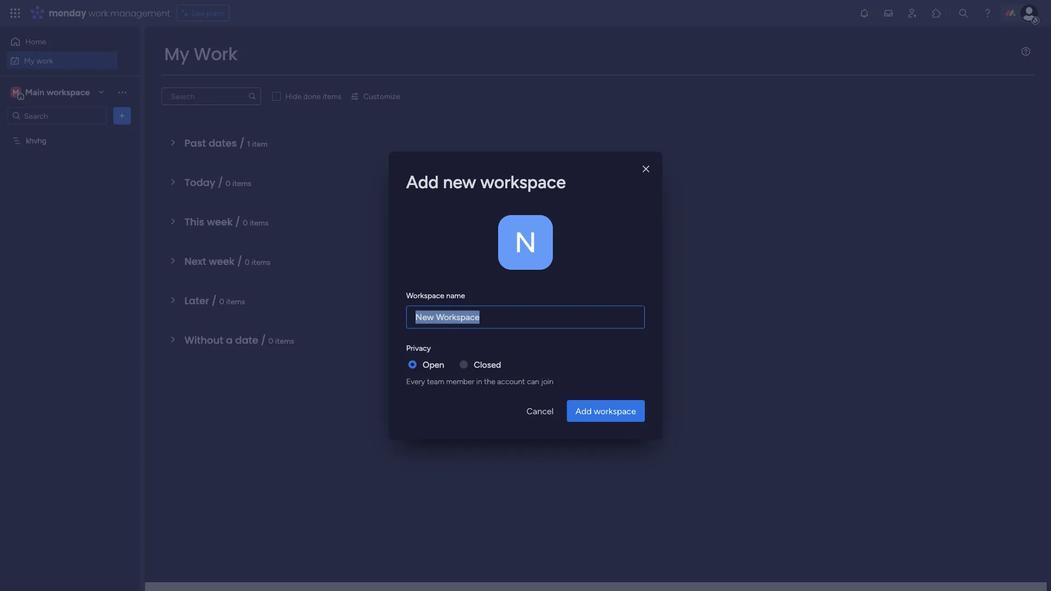 Task type: vqa. For each thing, say whether or not it's contained in the screenshot.
topmost Add
yes



Task type: locate. For each thing, give the bounding box(es) containing it.
my down home
[[24, 56, 35, 65]]

1 vertical spatial work
[[37, 56, 53, 65]]

0 vertical spatial work
[[88, 7, 108, 19]]

my
[[164, 42, 189, 66], [24, 56, 35, 65]]

workspace selection element
[[10, 86, 91, 100]]

my left work
[[164, 42, 189, 66]]

later
[[185, 294, 209, 308]]

items right date
[[275, 336, 294, 346]]

1 horizontal spatial work
[[88, 7, 108, 19]]

work
[[194, 42, 238, 66]]

workspace image containing n
[[498, 215, 553, 270]]

cancel
[[527, 406, 554, 417]]

name
[[446, 291, 465, 300]]

1 horizontal spatial my
[[164, 42, 189, 66]]

my for my work
[[24, 56, 35, 65]]

the
[[484, 377, 496, 386]]

0 up next week / 0 items
[[243, 218, 248, 227]]

management
[[110, 7, 170, 19]]

0 horizontal spatial work
[[37, 56, 53, 65]]

items right later
[[226, 297, 245, 306]]

workspace for add workspace
[[594, 406, 636, 417]]

0 horizontal spatial my
[[24, 56, 35, 65]]

monday work management
[[49, 7, 170, 19]]

week right this
[[207, 215, 233, 229]]

2 horizontal spatial workspace
[[594, 406, 636, 417]]

work inside button
[[37, 56, 53, 65]]

can
[[527, 377, 539, 386]]

see plans
[[192, 8, 225, 18]]

0 horizontal spatial workspace image
[[10, 86, 21, 98]]

Search in workspace field
[[23, 110, 91, 122]]

items down this week / 0 items
[[252, 257, 271, 267]]

0 horizontal spatial workspace
[[47, 87, 90, 97]]

0 vertical spatial week
[[207, 215, 233, 229]]

khvhg
[[26, 136, 46, 145]]

add inside button
[[576, 406, 592, 417]]

past
[[185, 136, 206, 150]]

work down home
[[37, 56, 53, 65]]

see
[[192, 8, 205, 18]]

1 vertical spatial week
[[209, 254, 235, 268]]

items right done
[[323, 92, 342, 101]]

2 vertical spatial workspace
[[594, 406, 636, 417]]

add for add workspace
[[576, 406, 592, 417]]

1 horizontal spatial workspace image
[[498, 215, 553, 270]]

items up next week / 0 items
[[250, 218, 269, 227]]

apps image
[[932, 8, 943, 19]]

done
[[303, 92, 321, 101]]

later / 0 items
[[185, 294, 245, 308]]

0 down this week / 0 items
[[245, 257, 250, 267]]

my for my work
[[164, 42, 189, 66]]

work
[[88, 7, 108, 19], [37, 56, 53, 65]]

1 vertical spatial workspace
[[481, 172, 566, 193]]

hide
[[285, 92, 302, 101]]

add new workspace heading
[[406, 169, 645, 196]]

search image
[[248, 92, 257, 101]]

customize button
[[346, 88, 405, 105]]

0 vertical spatial add
[[406, 172, 439, 193]]

items down 1
[[233, 179, 251, 188]]

0 right today
[[226, 179, 231, 188]]

select product image
[[10, 8, 21, 19]]

workspace name
[[406, 291, 465, 300]]

next
[[185, 254, 206, 268]]

work for my
[[37, 56, 53, 65]]

my inside button
[[24, 56, 35, 65]]

/ up next week / 0 items
[[235, 215, 240, 229]]

add
[[406, 172, 439, 193], [576, 406, 592, 417]]

gary orlando image
[[1021, 4, 1038, 22]]

add left new
[[406, 172, 439, 193]]

week
[[207, 215, 233, 229], [209, 254, 235, 268]]

main workspace
[[25, 87, 90, 97]]

1 horizontal spatial workspace
[[481, 172, 566, 193]]

workspace image
[[10, 86, 21, 98], [498, 215, 553, 270]]

home
[[25, 37, 46, 46]]

0 horizontal spatial add
[[406, 172, 439, 193]]

Filter dashboard by text search field
[[162, 88, 261, 105]]

None search field
[[162, 88, 261, 105]]

1 vertical spatial workspace image
[[498, 215, 553, 270]]

/ left 1
[[240, 136, 245, 150]]

today / 0 items
[[185, 176, 251, 189]]

0
[[226, 179, 231, 188], [243, 218, 248, 227], [245, 257, 250, 267], [219, 297, 224, 306], [269, 336, 273, 346]]

add new workspace
[[406, 172, 566, 193]]

workspace name heading
[[406, 290, 465, 301]]

1 vertical spatial add
[[576, 406, 592, 417]]

items inside later / 0 items
[[226, 297, 245, 306]]

0 vertical spatial workspace
[[47, 87, 90, 97]]

1 horizontal spatial add
[[576, 406, 592, 417]]

item
[[252, 139, 268, 148]]

add right cancel button
[[576, 406, 592, 417]]

items
[[323, 92, 342, 101], [233, 179, 251, 188], [250, 218, 269, 227], [252, 257, 271, 267], [226, 297, 245, 306], [275, 336, 294, 346]]

work right monday
[[88, 7, 108, 19]]

add workspace button
[[567, 400, 645, 422]]

today
[[185, 176, 216, 189]]

help image
[[983, 8, 993, 19]]

work for monday
[[88, 7, 108, 19]]

option
[[0, 131, 140, 133]]

hide done items
[[285, 92, 342, 101]]

0 right date
[[269, 336, 273, 346]]

without a date / 0 items
[[185, 333, 294, 347]]

0 vertical spatial workspace image
[[10, 86, 21, 98]]

workspace
[[47, 87, 90, 97], [481, 172, 566, 193], [594, 406, 636, 417]]

week for this
[[207, 215, 233, 229]]

/
[[240, 136, 245, 150], [218, 176, 223, 189], [235, 215, 240, 229], [237, 254, 242, 268], [212, 294, 217, 308], [261, 333, 266, 347]]

workspace inside button
[[594, 406, 636, 417]]

0 inside next week / 0 items
[[245, 257, 250, 267]]

0 inside this week / 0 items
[[243, 218, 248, 227]]

/ right today
[[218, 176, 223, 189]]

0 right later
[[219, 297, 224, 306]]

workspace for main workspace
[[47, 87, 90, 97]]

add inside heading
[[406, 172, 439, 193]]

week right next on the left top of the page
[[209, 254, 235, 268]]



Task type: describe. For each thing, give the bounding box(es) containing it.
0 inside later / 0 items
[[219, 297, 224, 306]]

add workspace
[[576, 406, 636, 417]]

m
[[13, 88, 19, 97]]

open button
[[423, 358, 444, 371]]

/ down this week / 0 items
[[237, 254, 242, 268]]

workspace image containing m
[[10, 86, 21, 98]]

every team member in the account can join
[[406, 377, 554, 386]]

my work
[[164, 42, 238, 66]]

main
[[25, 87, 44, 97]]

my work
[[24, 56, 53, 65]]

in
[[476, 377, 482, 386]]

notifications image
[[859, 8, 870, 19]]

/ right later
[[212, 294, 217, 308]]

see plans button
[[177, 5, 230, 21]]

workspace
[[406, 291, 445, 300]]

cancel button
[[518, 400, 563, 422]]

open
[[423, 360, 444, 370]]

closed button
[[474, 358, 501, 371]]

every
[[406, 377, 425, 386]]

Workspace name field
[[406, 306, 645, 329]]

customize
[[364, 92, 401, 101]]

date
[[235, 333, 258, 347]]

invite members image
[[907, 8, 918, 19]]

join
[[541, 377, 554, 386]]

workspace inside heading
[[481, 172, 566, 193]]

0 inside today / 0 items
[[226, 179, 231, 188]]

privacy heading
[[406, 342, 431, 354]]

past dates / 1 item
[[185, 136, 268, 150]]

search everything image
[[958, 8, 969, 19]]

without
[[185, 333, 223, 347]]

items inside next week / 0 items
[[252, 257, 271, 267]]

close image
[[643, 165, 650, 173]]

member
[[446, 377, 475, 386]]

closed
[[474, 360, 501, 370]]

week for next
[[209, 254, 235, 268]]

dates
[[209, 136, 237, 150]]

items inside this week / 0 items
[[250, 218, 269, 227]]

0 inside without a date / 0 items
[[269, 336, 273, 346]]

n
[[515, 225, 537, 260]]

add for add new workspace
[[406, 172, 439, 193]]

account
[[497, 377, 525, 386]]

team
[[427, 377, 444, 386]]

new
[[443, 172, 476, 193]]

items inside today / 0 items
[[233, 179, 251, 188]]

next week / 0 items
[[185, 254, 271, 268]]

1
[[247, 139, 250, 148]]

khvhg list box
[[0, 129, 140, 298]]

my work button
[[7, 52, 118, 69]]

a
[[226, 333, 233, 347]]

privacy
[[406, 343, 431, 353]]

/ right date
[[261, 333, 266, 347]]

home button
[[7, 33, 118, 50]]

n button
[[498, 215, 553, 270]]

inbox image
[[883, 8, 894, 19]]

items inside without a date / 0 items
[[275, 336, 294, 346]]

this week / 0 items
[[185, 215, 269, 229]]

plans
[[206, 8, 225, 18]]

privacy element
[[406, 358, 645, 387]]

monday
[[49, 7, 86, 19]]

this
[[185, 215, 204, 229]]



